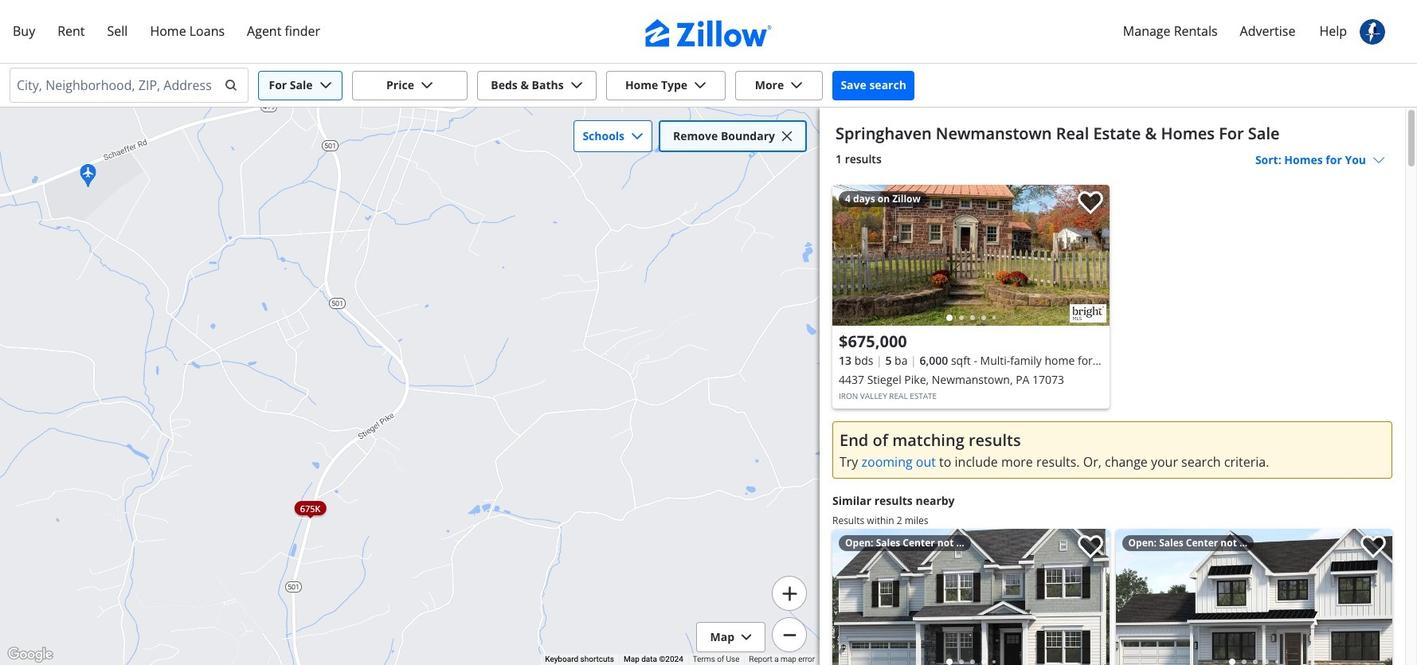 Task type: locate. For each thing, give the bounding box(es) containing it.
City, Neighborhood, ZIP, Address text field
[[17, 73, 214, 98]]

property images, use arrow keys to navigate, image 1 of 36 group
[[833, 529, 1110, 665]]

map region
[[0, 0, 875, 665]]

main content
[[820, 108, 1406, 665]]

your profile default icon image
[[1360, 19, 1386, 45]]

google image
[[4, 645, 57, 665]]

4437 stiegel pike, newmanstown, pa 17073 image
[[833, 185, 1110, 326], [1070, 304, 1106, 323]]

zillow logo image
[[645, 19, 773, 47]]



Task type: vqa. For each thing, say whether or not it's contained in the screenshot.
'5902'
no



Task type: describe. For each thing, give the bounding box(es) containing it.
darien plan, copper ridge image
[[833, 529, 1110, 665]]

huntington plan, copper ridge image
[[1116, 529, 1393, 665]]

property images, use arrow keys to navigate, image 1 of 87 group
[[833, 185, 1110, 330]]

property images, use arrow keys to navigate, image 1 of 35 group
[[1116, 529, 1393, 665]]

filters element
[[0, 64, 1418, 108]]

main navigation
[[0, 0, 1418, 64]]



